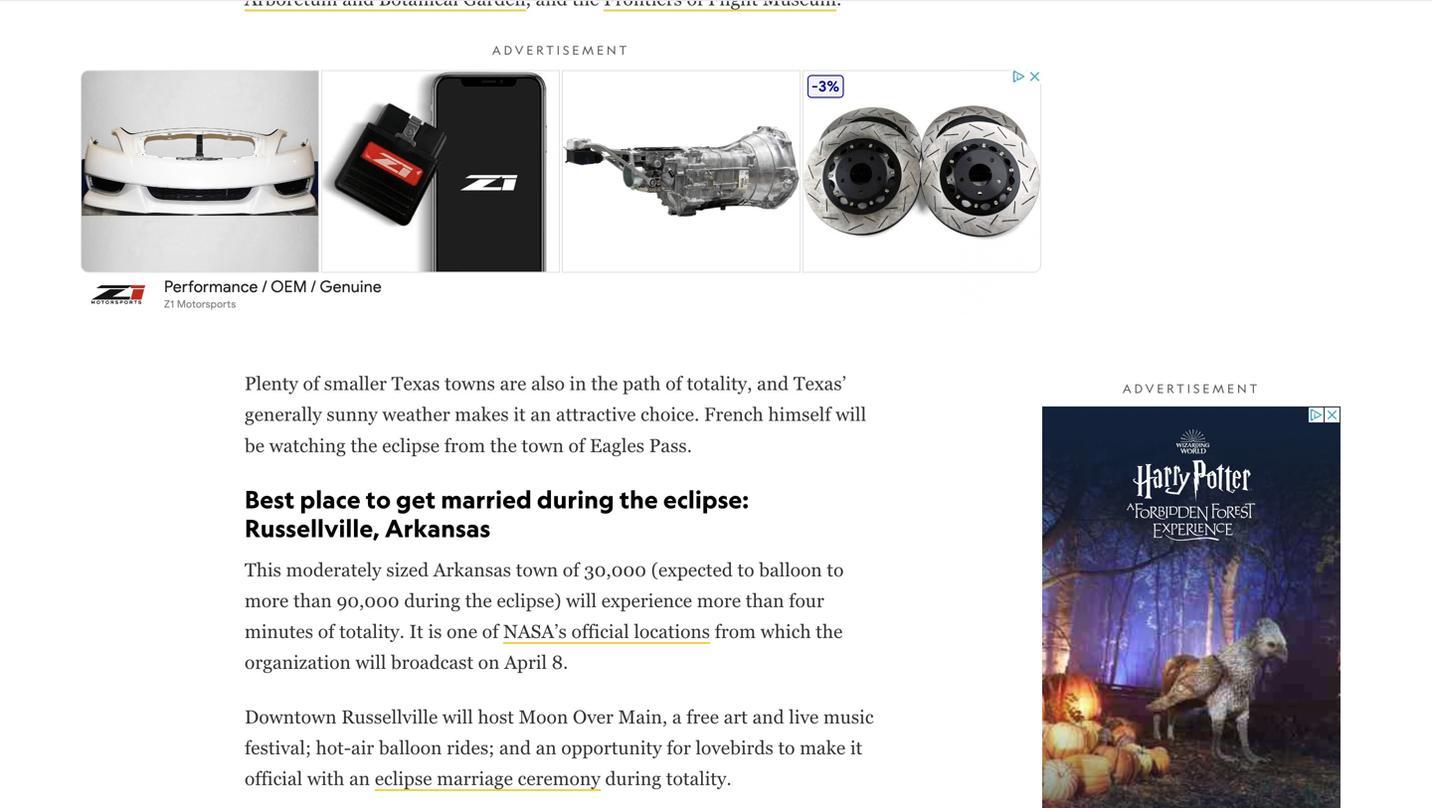 Task type: locate. For each thing, give the bounding box(es) containing it.
town down attractive
[[522, 435, 564, 456]]

during
[[537, 484, 615, 515], [404, 591, 461, 612], [605, 769, 662, 790]]

than up which
[[746, 591, 785, 612]]

than
[[294, 591, 332, 612], [746, 591, 785, 612]]

1 vertical spatial official
[[245, 769, 303, 790]]

more down this
[[245, 591, 289, 612]]

0 horizontal spatial it
[[514, 404, 526, 426]]

1 vertical spatial it
[[851, 738, 863, 759]]

arkansas
[[385, 513, 491, 544], [434, 560, 512, 581]]

during up is
[[404, 591, 461, 612]]

arkansas up sized
[[385, 513, 491, 544]]

from inside from which the organization will broadcast on april 8.
[[715, 621, 756, 643]]

the
[[591, 373, 618, 395], [351, 435, 378, 456], [490, 435, 517, 456], [620, 484, 659, 515], [465, 591, 492, 612], [816, 621, 843, 643]]

from left which
[[715, 621, 756, 643]]

1 vertical spatial and
[[753, 707, 785, 728]]

the up one
[[465, 591, 492, 612]]

1 vertical spatial an
[[536, 738, 557, 759]]

a
[[673, 707, 682, 728]]

1 vertical spatial advertisement region
[[1043, 407, 1341, 809]]

minutes
[[245, 621, 314, 643]]

will up 'rides;'
[[443, 707, 473, 728]]

russellville
[[342, 707, 438, 728]]

totality. down "for" on the left of the page
[[667, 769, 732, 790]]

watching
[[269, 435, 346, 456]]

8.
[[552, 652, 569, 674]]

0 vertical spatial an
[[531, 404, 552, 426]]

1 vertical spatial balloon
[[379, 738, 442, 759]]

an
[[531, 404, 552, 426], [536, 738, 557, 759], [349, 769, 370, 790]]

1 horizontal spatial it
[[851, 738, 863, 759]]

music
[[824, 707, 874, 728]]

than down moderately on the bottom left of the page
[[294, 591, 332, 612]]

locations
[[634, 621, 711, 643]]

be
[[245, 435, 265, 456]]

0 vertical spatial from
[[445, 435, 486, 456]]

during down the opportunity at the bottom of the page
[[605, 769, 662, 790]]

an down moon
[[536, 738, 557, 759]]

and right art
[[753, 707, 785, 728]]

totality,
[[687, 373, 753, 395]]

balloon up four
[[759, 560, 823, 581]]

from down makes
[[445, 435, 486, 456]]

free
[[687, 707, 719, 728]]

place
[[300, 484, 361, 515]]

russellville,
[[245, 513, 380, 544]]

this moderately sized arkansas town of 30,000 (expected to balloon to more than 90,000 during the eclipse) will experience more than four minutes of totality. it is one of
[[245, 560, 844, 643]]

choice.
[[641, 404, 700, 426]]

path
[[623, 373, 661, 395]]

an down air
[[349, 769, 370, 790]]

host
[[478, 707, 514, 728]]

plenty
[[245, 373, 298, 395]]

eclipse marriage ceremony during totality.
[[375, 769, 732, 790]]

0 vertical spatial arkansas
[[385, 513, 491, 544]]

which
[[761, 621, 812, 643]]

the down sunny
[[351, 435, 378, 456]]

0 horizontal spatial official
[[245, 769, 303, 790]]

1 vertical spatial during
[[404, 591, 461, 612]]

town
[[522, 435, 564, 456], [516, 560, 558, 581]]

1 horizontal spatial official
[[572, 621, 630, 643]]

and
[[757, 373, 789, 395], [753, 707, 785, 728], [500, 738, 531, 759]]

eclipse down weather
[[382, 435, 440, 456]]

balloon
[[759, 560, 823, 581], [379, 738, 442, 759]]

1 horizontal spatial balloon
[[759, 560, 823, 581]]

will down texas'
[[836, 404, 867, 426]]

eclipse inside plenty of smaller texas towns are also in the path of totality, and texas' generally sunny weather makes it an attractive choice. french himself will be watching the eclipse from the town of eagles pass.
[[382, 435, 440, 456]]

will up russellville
[[356, 652, 386, 674]]

sized
[[386, 560, 429, 581]]

nasa's official locations link
[[504, 621, 711, 645]]

and up himself
[[757, 373, 789, 395]]

0 horizontal spatial than
[[294, 591, 332, 612]]

from
[[445, 435, 486, 456], [715, 621, 756, 643]]

the down makes
[[490, 435, 517, 456]]

it down music
[[851, 738, 863, 759]]

balloon down russellville
[[379, 738, 442, 759]]

0 vertical spatial balloon
[[759, 560, 823, 581]]

it
[[514, 404, 526, 426], [851, 738, 863, 759]]

also
[[531, 373, 565, 395]]

to inside best place to get married during the eclipse: russellville, arkansas
[[366, 484, 391, 515]]

an inside plenty of smaller texas towns are also in the path of totality, and texas' generally sunny weather makes it an attractive choice. french himself will be watching the eclipse from the town of eagles pass.
[[531, 404, 552, 426]]

get
[[396, 484, 436, 515]]

more
[[245, 591, 289, 612], [697, 591, 741, 612]]

attractive
[[556, 404, 636, 426]]

balloon inside downtown russellville will host moon over main, a free art and live music festival; hot-air balloon rides; and an opportunity for lovebirds to make it official with an
[[379, 738, 442, 759]]

an for opportunity
[[536, 738, 557, 759]]

0 horizontal spatial more
[[245, 591, 289, 612]]

totality.
[[339, 621, 405, 643], [667, 769, 732, 790]]

0 vertical spatial official
[[572, 621, 630, 643]]

over
[[573, 707, 614, 728]]

official down experience in the left bottom of the page
[[572, 621, 630, 643]]

eclipse
[[382, 435, 440, 456], [375, 769, 432, 790]]

the inside from which the organization will broadcast on april 8.
[[816, 621, 843, 643]]

experience
[[602, 591, 693, 612]]

on
[[478, 652, 500, 674]]

will up nasa's official locations
[[566, 591, 597, 612]]

from inside plenty of smaller texas towns are also in the path of totality, and texas' generally sunny weather makes it an attractive choice. french himself will be watching the eclipse from the town of eagles pass.
[[445, 435, 486, 456]]

1 vertical spatial from
[[715, 621, 756, 643]]

married
[[441, 484, 532, 515]]

balloon inside this moderately sized arkansas town of 30,000 (expected to balloon to more than 90,000 during the eclipse) will experience more than four minutes of totality. it is one of
[[759, 560, 823, 581]]

advertisement region
[[79, 68, 1044, 317], [1043, 407, 1341, 809]]

30,000
[[584, 560, 647, 581]]

1 vertical spatial eclipse
[[375, 769, 432, 790]]

1 vertical spatial arkansas
[[434, 560, 512, 581]]

1 horizontal spatial from
[[715, 621, 756, 643]]

texas'
[[794, 373, 847, 395]]

with
[[307, 769, 345, 790]]

1 horizontal spatial totality.
[[667, 769, 732, 790]]

it inside downtown russellville will host moon over main, a free art and live music festival; hot-air balloon rides; and an opportunity for lovebirds to make it official with an
[[851, 738, 863, 759]]

of
[[303, 373, 320, 395], [666, 373, 682, 395], [569, 435, 585, 456], [563, 560, 580, 581], [318, 621, 335, 643], [482, 621, 499, 643]]

live
[[789, 707, 819, 728]]

0 horizontal spatial totality.
[[339, 621, 405, 643]]

1 horizontal spatial more
[[697, 591, 741, 612]]

to
[[366, 484, 391, 515], [738, 560, 755, 581], [827, 560, 844, 581], [779, 738, 796, 759]]

0 vertical spatial it
[[514, 404, 526, 426]]

90,000
[[337, 591, 400, 612]]

it
[[410, 621, 424, 643]]

towns
[[445, 373, 495, 395]]

rides;
[[447, 738, 495, 759]]

1 vertical spatial town
[[516, 560, 558, 581]]

broadcast
[[391, 652, 474, 674]]

will
[[836, 404, 867, 426], [566, 591, 597, 612], [356, 652, 386, 674], [443, 707, 473, 728]]

0 vertical spatial during
[[537, 484, 615, 515]]

makes
[[455, 404, 509, 426]]

an down also
[[531, 404, 552, 426]]

official
[[572, 621, 630, 643], [245, 769, 303, 790]]

0 vertical spatial town
[[522, 435, 564, 456]]

and down "host"
[[500, 738, 531, 759]]

the down eagles at the bottom
[[620, 484, 659, 515]]

arkansas inside best place to get married during the eclipse: russellville, arkansas
[[385, 513, 491, 544]]

1 horizontal spatial than
[[746, 591, 785, 612]]

hot-
[[316, 738, 351, 759]]

one
[[447, 621, 478, 643]]

2 than from the left
[[746, 591, 785, 612]]

nasa's
[[504, 621, 567, 643]]

0 vertical spatial totality.
[[339, 621, 405, 643]]

the down four
[[816, 621, 843, 643]]

this
[[245, 560, 282, 581]]

for
[[667, 738, 691, 759]]

arkansas down best place to get married during the eclipse: russellville, arkansas at bottom
[[434, 560, 512, 581]]

it down are
[[514, 404, 526, 426]]

0 horizontal spatial from
[[445, 435, 486, 456]]

0 horizontal spatial balloon
[[379, 738, 442, 759]]

totality. down 90,000
[[339, 621, 405, 643]]

will inside plenty of smaller texas towns are also in the path of totality, and texas' generally sunny weather makes it an attractive choice. french himself will be watching the eclipse from the town of eagles pass.
[[836, 404, 867, 426]]

generally
[[245, 404, 322, 426]]

during down eagles at the bottom
[[537, 484, 615, 515]]

totality. inside this moderately sized arkansas town of 30,000 (expected to balloon to more than 90,000 during the eclipse) will experience more than four minutes of totality. it is one of
[[339, 621, 405, 643]]

0 vertical spatial eclipse
[[382, 435, 440, 456]]

eclipse down russellville
[[375, 769, 432, 790]]

more down (expected
[[697, 591, 741, 612]]

town up eclipse)
[[516, 560, 558, 581]]

0 vertical spatial and
[[757, 373, 789, 395]]

moderately
[[286, 560, 382, 581]]

official down festival;
[[245, 769, 303, 790]]

art
[[724, 707, 748, 728]]



Task type: vqa. For each thing, say whether or not it's contained in the screenshot.
the test alt image
no



Task type: describe. For each thing, give the bounding box(es) containing it.
festival;
[[245, 738, 311, 759]]

marriage
[[437, 769, 513, 790]]

eagles
[[590, 435, 645, 456]]

of down attractive
[[569, 435, 585, 456]]

the inside best place to get married during the eclipse: russellville, arkansas
[[620, 484, 659, 515]]

downtown
[[245, 707, 337, 728]]

plenty of smaller texas towns are also in the path of totality, and texas' generally sunny weather makes it an attractive choice. french himself will be watching the eclipse from the town of eagles pass.
[[245, 373, 867, 456]]

four
[[789, 591, 825, 612]]

best place to get married during the eclipse: russellville, arkansas
[[245, 484, 749, 544]]

nasa's official locations
[[504, 621, 711, 643]]

will inside downtown russellville will host moon over main, a free art and live music festival; hot-air balloon rides; and an opportunity for lovebirds to make it official with an
[[443, 707, 473, 728]]

best
[[245, 484, 295, 515]]

during inside best place to get married during the eclipse: russellville, arkansas
[[537, 484, 615, 515]]

1 more from the left
[[245, 591, 289, 612]]

of right one
[[482, 621, 499, 643]]

texas
[[392, 373, 440, 395]]

of up organization
[[318, 621, 335, 643]]

make
[[800, 738, 846, 759]]

sunny
[[327, 404, 378, 426]]

smaller
[[324, 373, 387, 395]]

1 vertical spatial totality.
[[667, 769, 732, 790]]

1 than from the left
[[294, 591, 332, 612]]

are
[[500, 373, 527, 395]]

town inside this moderately sized arkansas town of 30,000 (expected to balloon to more than 90,000 during the eclipse) will experience more than four minutes of totality. it is one of
[[516, 560, 558, 581]]

(expected
[[652, 560, 733, 581]]

will inside from which the organization will broadcast on april 8.
[[356, 652, 386, 674]]

2 vertical spatial and
[[500, 738, 531, 759]]

is
[[428, 621, 442, 643]]

from which the organization will broadcast on april 8.
[[245, 621, 843, 674]]

the right in
[[591, 373, 618, 395]]

official inside downtown russellville will host moon over main, a free art and live music festival; hot-air balloon rides; and an opportunity for lovebirds to make it official with an
[[245, 769, 303, 790]]

lovebirds
[[696, 738, 774, 759]]

main,
[[619, 707, 668, 728]]

downtown russellville will host moon over main, a free art and live music festival; hot-air balloon rides; and an opportunity for lovebirds to make it official with an
[[245, 707, 874, 790]]

2 vertical spatial during
[[605, 769, 662, 790]]

it inside plenty of smaller texas towns are also in the path of totality, and texas' generally sunny weather makes it an attractive choice. french himself will be watching the eclipse from the town of eagles pass.
[[514, 404, 526, 426]]

organization
[[245, 652, 351, 674]]

of left 30,000
[[563, 560, 580, 581]]

april
[[505, 652, 547, 674]]

2 more from the left
[[697, 591, 741, 612]]

himself
[[769, 404, 831, 426]]

in
[[570, 373, 587, 395]]

eclipse:
[[664, 484, 749, 515]]

will inside this moderately sized arkansas town of 30,000 (expected to balloon to more than 90,000 during the eclipse) will experience more than four minutes of totality. it is one of
[[566, 591, 597, 612]]

town inside plenty of smaller texas towns are also in the path of totality, and texas' generally sunny weather makes it an attractive choice. french himself will be watching the eclipse from the town of eagles pass.
[[522, 435, 564, 456]]

0 vertical spatial advertisement region
[[79, 68, 1044, 317]]

opportunity
[[562, 738, 662, 759]]

eclipse marriage ceremony link
[[375, 769, 601, 792]]

of right plenty
[[303, 373, 320, 395]]

moon
[[519, 707, 568, 728]]

to inside downtown russellville will host moon over main, a free art and live music festival; hot-air balloon rides; and an opportunity for lovebirds to make it official with an
[[779, 738, 796, 759]]

during inside this moderately sized arkansas town of 30,000 (expected to balloon to more than 90,000 during the eclipse) will experience more than four minutes of totality. it is one of
[[404, 591, 461, 612]]

an for attractive
[[531, 404, 552, 426]]

of up choice.
[[666, 373, 682, 395]]

and inside plenty of smaller texas towns are also in the path of totality, and texas' generally sunny weather makes it an attractive choice. french himself will be watching the eclipse from the town of eagles pass.
[[757, 373, 789, 395]]

2 vertical spatial an
[[349, 769, 370, 790]]

weather
[[383, 404, 450, 426]]

pass.
[[649, 435, 692, 456]]

air
[[351, 738, 374, 759]]

ceremony
[[518, 769, 601, 790]]

eclipse)
[[497, 591, 562, 612]]

the inside this moderately sized arkansas town of 30,000 (expected to balloon to more than 90,000 during the eclipse) will experience more than four minutes of totality. it is one of
[[465, 591, 492, 612]]

arkansas inside this moderately sized arkansas town of 30,000 (expected to balloon to more than 90,000 during the eclipse) will experience more than four minutes of totality. it is one of
[[434, 560, 512, 581]]

french
[[704, 404, 764, 426]]



